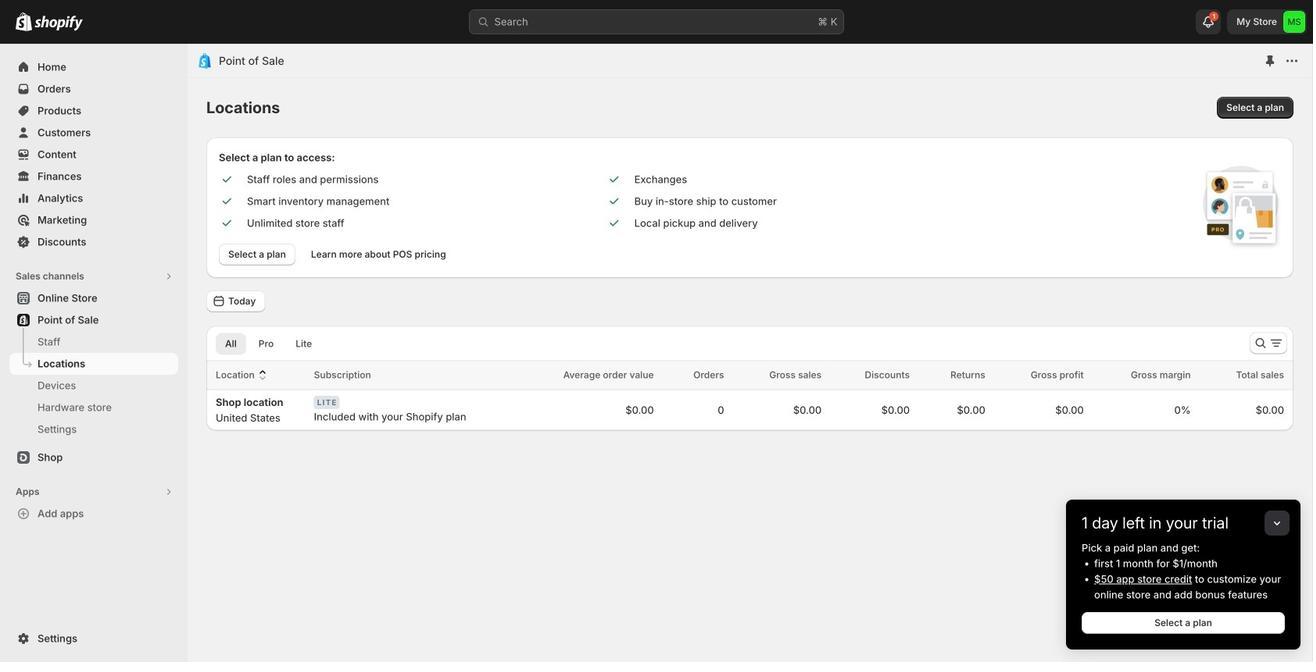Task type: locate. For each thing, give the bounding box(es) containing it.
icon for point of sale image
[[197, 53, 213, 69]]

fullscreen dialog
[[188, 44, 1313, 663]]

my store image
[[1284, 11, 1306, 33]]

shopify image
[[16, 12, 32, 31], [34, 15, 83, 31]]

1 horizontal spatial shopify image
[[34, 15, 83, 31]]



Task type: vqa. For each thing, say whether or not it's contained in the screenshot.
and
no



Task type: describe. For each thing, give the bounding box(es) containing it.
0 horizontal spatial shopify image
[[16, 12, 32, 31]]



